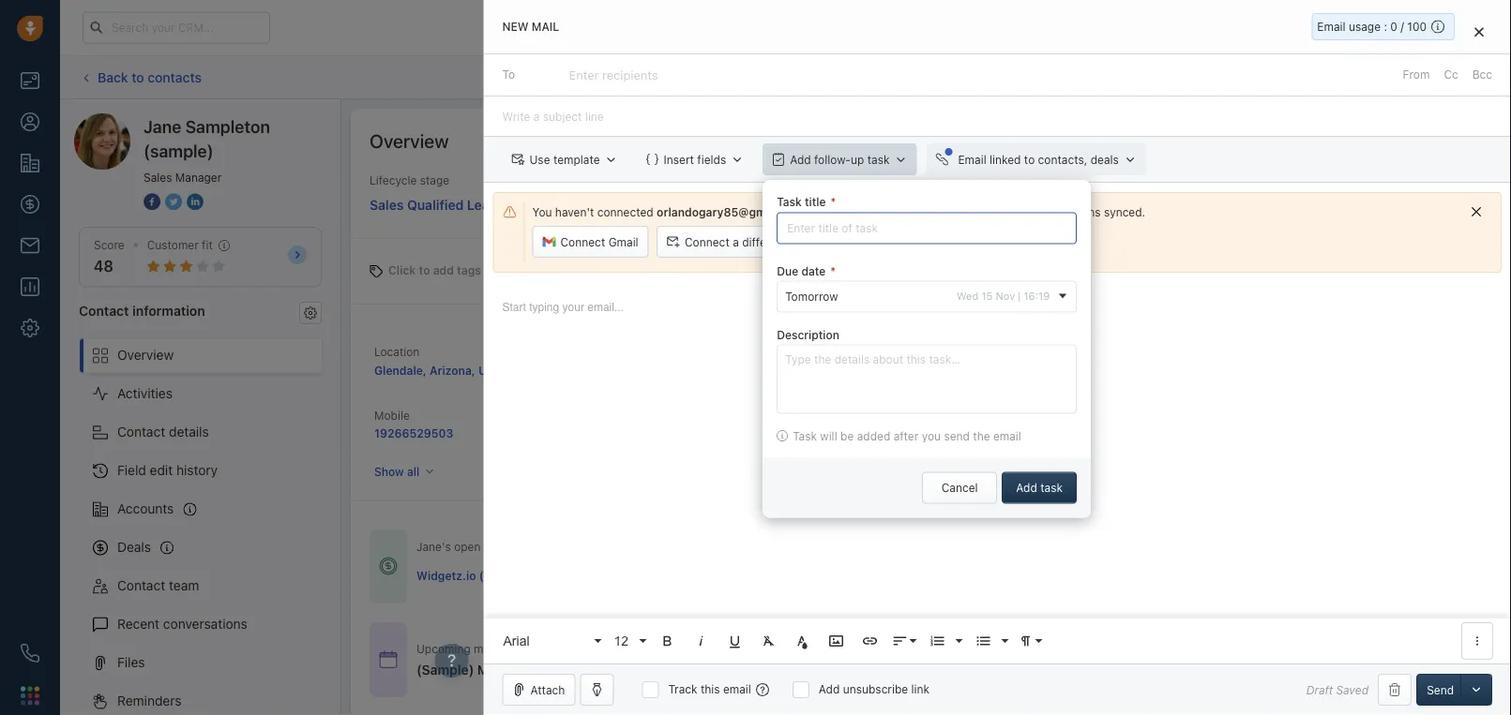 Task type: describe. For each thing, give the bounding box(es) containing it.
12 inside dropdown button
[[614, 634, 629, 649]]

(sample) for the top the widgetz.io (sample) "link"
[[699, 363, 748, 376]]

add task
[[1016, 482, 1063, 495]]

customer
[[147, 239, 199, 252]]

details for view details
[[1093, 653, 1128, 667]]

paragraph format image
[[1017, 633, 1034, 650]]

upcoming
[[417, 642, 471, 656]]

use
[[530, 153, 550, 166]]

task for task will be added after you send the email
[[793, 430, 817, 443]]

meeting
[[477, 663, 529, 678]]

widgetz.io (sample) for the leftmost the widgetz.io (sample) "link"
[[417, 569, 528, 582]]

created at 12 days ago
[[899, 409, 964, 440]]

will
[[820, 430, 837, 443]]

back
[[98, 69, 128, 85]]

48
[[94, 258, 113, 275]]

click
[[388, 264, 416, 277]]

field edit history
[[117, 463, 218, 478]]

1 horizontal spatial overview
[[370, 129, 449, 151]]

sales for sales manager
[[144, 171, 172, 184]]

contacted
[[766, 200, 823, 214]]

about
[[643, 663, 679, 678]]

facebook circled image
[[144, 191, 160, 212]]

location
[[374, 345, 420, 358]]

more misc image
[[1469, 633, 1486, 650]]

connect for connect a different email
[[685, 236, 730, 249]]

send
[[1427, 684, 1454, 697]]

overview
[[1426, 134, 1473, 147]]

|
[[1018, 290, 1021, 302]]

widgetz.io (sample) for the top the widgetz.io (sample) "link"
[[637, 363, 748, 376]]

bcc
[[1472, 68, 1492, 81]]

lifecycle stage
[[370, 174, 449, 187]]

16:19
[[1024, 290, 1050, 302]]

(sample) for the leftmost the widgetz.io (sample) "link"
[[479, 569, 528, 582]]

deals
[[117, 540, 151, 555]]

qualified link
[[1020, 195, 1174, 219]]

contact details
[[117, 425, 209, 440]]

contacts,
[[1038, 153, 1088, 166]]

13
[[563, 642, 575, 656]]

connect a different email
[[685, 236, 819, 249]]

negotiation / lost button
[[1174, 196, 1329, 218]]

add follow-up task button
[[763, 144, 917, 176]]

history
[[176, 463, 218, 478]]

view details
[[1065, 653, 1128, 667]]

contact for contact details
[[117, 425, 165, 440]]

add follow-up task
[[790, 153, 890, 166]]

email linked to contacts, deals button
[[926, 144, 1146, 176]]

show all
[[374, 465, 419, 479]]

description
[[777, 328, 839, 341]]

wed 15 nov | 16:19
[[957, 290, 1050, 302]]

manager
[[175, 171, 222, 184]]

new mail
[[502, 20, 559, 33]]

send button
[[1417, 674, 1464, 706]]

add for add unsubscribe link
[[819, 683, 840, 697]]

nov
[[996, 290, 1015, 302]]

saved
[[1336, 684, 1369, 697]]

you
[[532, 206, 552, 219]]

bold (⌘b) image
[[659, 633, 676, 650]]

insert image (⌘p) image
[[828, 633, 845, 650]]

phone image
[[21, 644, 39, 663]]

/ for negotiation / lost
[[1272, 200, 1276, 214]]

task for task title
[[777, 196, 802, 209]]

haven't
[[555, 206, 594, 219]]

contact for contact information
[[79, 303, 129, 318]]

from
[[635, 642, 660, 656]]

customize overview button
[[1338, 128, 1483, 154]]

0
[[1391, 20, 1398, 33]]

add unsubscribe link
[[819, 683, 930, 697]]

add deal button
[[1333, 61, 1417, 93]]

2 nov, from the left
[[754, 642, 777, 656]]

back to contacts
[[98, 69, 202, 85]]

align image
[[892, 633, 909, 650]]

ordered list image
[[929, 633, 946, 650]]

stage
[[420, 174, 449, 187]]

new for new
[[628, 200, 652, 214]]

discussion
[[572, 663, 640, 678]]

jane's
[[417, 541, 451, 554]]

12 inside created at 12 days ago
[[899, 427, 912, 440]]

different
[[742, 236, 787, 249]]

upcoming meeting on mon 13 nov, 2023 from 23:30 to wed 15 nov, 2023 at 00:00
[[417, 642, 856, 656]]

jane sampleton (sample)
[[144, 116, 270, 161]]

this
[[701, 683, 720, 697]]

add for add task
[[1016, 482, 1037, 495]]

interested link
[[866, 196, 1020, 218]]

linked
[[990, 153, 1021, 166]]

cc
[[1444, 68, 1458, 81]]

Search your CRM... text field
[[83, 12, 270, 44]]

edit
[[150, 463, 173, 478]]

qualified inside qualified link
[[1079, 200, 1127, 214]]

2 horizontal spatial connect
[[875, 206, 920, 219]]

view
[[1065, 653, 1090, 667]]

12 button
[[607, 623, 649, 660]]

meeting
[[474, 642, 517, 656]]

reminders
[[117, 694, 182, 709]]

insert
[[664, 153, 694, 166]]

after
[[894, 430, 919, 443]]

information
[[132, 303, 205, 318]]

to inside button
[[1024, 153, 1035, 166]]

clear formatting image
[[760, 633, 777, 650]]

glendale, arizona, usa link
[[374, 364, 502, 377]]

mobile 19266529503
[[374, 409, 453, 440]]

you
[[922, 430, 941, 443]]

text color image
[[794, 633, 811, 650]]

connect gmail
[[561, 236, 639, 249]]

churned
[[1402, 200, 1448, 214]]

template
[[553, 153, 600, 166]]

wed inside dialog
[[957, 290, 979, 302]]

up
[[851, 153, 864, 166]]

widgetz.io for the top the widgetz.io (sample) "link"
[[637, 363, 696, 376]]

1 vertical spatial at
[[811, 642, 822, 656]]

0 horizontal spatial deals
[[484, 541, 512, 554]]

attach
[[531, 684, 565, 697]]

2 2023 from the left
[[780, 642, 808, 656]]

15 inside dialog
[[982, 290, 993, 302]]

title
[[805, 196, 826, 209]]

insert fields button
[[637, 144, 753, 176]]

lost
[[1279, 200, 1302, 214]]

date
[[802, 264, 826, 277]]

synced.
[[1104, 206, 1146, 219]]

linkedin circled image
[[187, 191, 204, 212]]



Task type: vqa. For each thing, say whether or not it's contained in the screenshot.
Won / Churned link
yes



Task type: locate. For each thing, give the bounding box(es) containing it.
janesampleton@gmail.com link
[[899, 360, 1047, 379]]

0 horizontal spatial qualified
[[407, 197, 464, 213]]

contacts
[[148, 69, 202, 85]]

at inside created at 12 days ago
[[944, 409, 955, 423]]

1 horizontal spatial /
[[1395, 200, 1399, 214]]

jane's open deals
[[417, 541, 512, 554]]

1 vertical spatial deals
[[484, 541, 512, 554]]

1 2023 from the left
[[605, 642, 632, 656]]

add follow-up task button
[[763, 144, 917, 176]]

2023 right clear formatting 'icon'
[[780, 642, 808, 656]]

qualified down stage
[[407, 197, 464, 213]]

email up due date
[[791, 236, 819, 249]]

qualified down contacts,
[[1079, 200, 1127, 214]]

1 horizontal spatial email
[[1317, 20, 1346, 33]]

1 vertical spatial task
[[1041, 482, 1063, 495]]

23:30
[[663, 642, 695, 656]]

mng settings image
[[304, 307, 317, 320]]

due
[[777, 264, 798, 277]]

overview up lifecycle stage
[[370, 129, 449, 151]]

email inside button
[[791, 236, 819, 249]]

sales down lifecycle
[[370, 197, 404, 213]]

wed left the nov
[[957, 290, 979, 302]]

connect gmail button
[[532, 226, 649, 258]]

1 vertical spatial contact
[[117, 425, 165, 440]]

sales qualified lead
[[370, 197, 498, 213]]

0 vertical spatial conversations
[[1027, 206, 1101, 219]]

days
[[915, 427, 941, 440]]

1 horizontal spatial (sample)
[[479, 569, 528, 582]]

deal down 0
[[1386, 71, 1408, 84]]

(sample) meeting - final discussion about the deal
[[417, 663, 733, 678]]

0 horizontal spatial connect
[[561, 236, 605, 249]]

nov, right 13
[[578, 642, 601, 656]]

1 vertical spatial widgetz.io (sample) link
[[417, 567, 528, 583]]

application
[[484, 282, 1511, 664]]

freshworks switcher image
[[21, 687, 39, 706]]

your
[[1001, 206, 1024, 219]]

add task button
[[1002, 473, 1077, 504]]

1 horizontal spatial at
[[944, 409, 955, 423]]

task right "up"
[[867, 153, 890, 166]]

add left the follow-
[[790, 153, 811, 166]]

fit
[[202, 239, 213, 252]]

2 vertical spatial the
[[683, 663, 703, 678]]

the
[[823, 206, 840, 219], [973, 430, 990, 443], [683, 663, 703, 678]]

widgetz.io for the leftmost the widgetz.io (sample) "link"
[[417, 569, 476, 582]]

1 horizontal spatial email
[[791, 236, 819, 249]]

1 horizontal spatial new
[[628, 200, 652, 214]]

overview up activities
[[117, 348, 174, 363]]

0 vertical spatial task
[[867, 153, 890, 166]]

1 horizontal spatial 15
[[982, 290, 993, 302]]

view details link
[[1055, 643, 1138, 678]]

underline (⌘u) image
[[727, 633, 743, 650]]

negotiation / lost link
[[1174, 196, 1329, 218]]

1 horizontal spatial qualified
[[1079, 200, 1127, 214]]

click to add tags
[[388, 264, 481, 277]]

0 horizontal spatial at
[[811, 642, 822, 656]]

interested button
[[866, 196, 1020, 218]]

1 vertical spatial 15
[[738, 642, 751, 656]]

0 vertical spatial new
[[502, 20, 529, 33]]

1 horizontal spatial deals
[[1091, 153, 1119, 166]]

1 vertical spatial (sample)
[[699, 363, 748, 376]]

1 vertical spatial sales
[[370, 197, 404, 213]]

add right cancel button
[[1016, 482, 1037, 495]]

0 horizontal spatial conversations
[[163, 617, 247, 632]]

19266529503 link
[[374, 427, 453, 440]]

email left the linked in the top of the page
[[958, 153, 987, 166]]

0 vertical spatial widgetz.io
[[637, 363, 696, 376]]

add left from
[[1361, 71, 1382, 84]]

deals inside button
[[1091, 153, 1119, 166]]

track this email
[[668, 683, 751, 697]]

qualified inside sales qualified lead "link"
[[407, 197, 464, 213]]

100
[[1407, 20, 1427, 33]]

0 vertical spatial widgetz.io (sample) link
[[637, 363, 748, 376]]

it
[[923, 206, 930, 219]]

Type the details about this task… text field
[[777, 345, 1077, 414]]

mon
[[536, 642, 559, 656]]

add
[[433, 264, 454, 277]]

all
[[407, 465, 419, 479]]

/ right 0
[[1401, 20, 1404, 33]]

0 horizontal spatial nov,
[[578, 642, 601, 656]]

task inside dropdown button
[[867, 153, 890, 166]]

add for add follow-up task
[[790, 153, 811, 166]]

0 horizontal spatial /
[[1272, 200, 1276, 214]]

application containing arial
[[484, 282, 1511, 664]]

the right send
[[973, 430, 990, 443]]

won / churned link
[[1329, 196, 1483, 218]]

15 left the nov
[[982, 290, 993, 302]]

1 horizontal spatial nov,
[[754, 642, 777, 656]]

1 vertical spatial widgetz.io
[[417, 569, 476, 582]]

0 horizontal spatial email
[[958, 153, 987, 166]]

0 vertical spatial task
[[777, 196, 802, 209]]

conversations right your on the top of page
[[1027, 206, 1101, 219]]

2 horizontal spatial email
[[993, 430, 1021, 443]]

/ left lost
[[1272, 200, 1276, 214]]

0 horizontal spatial deal
[[707, 663, 733, 678]]

0 vertical spatial details
[[169, 425, 209, 440]]

2 vertical spatial (sample)
[[479, 569, 528, 582]]

the up track
[[683, 663, 703, 678]]

12 left days
[[899, 427, 912, 440]]

0 horizontal spatial overview
[[117, 348, 174, 363]]

lead
[[467, 197, 498, 213]]

at up ago
[[944, 409, 955, 423]]

0 horizontal spatial (sample)
[[144, 141, 214, 161]]

contact down the '48' button
[[79, 303, 129, 318]]

0 horizontal spatial new
[[502, 20, 529, 33]]

close image
[[1475, 26, 1484, 37]]

due date
[[777, 264, 826, 277]]

new inside dialog
[[502, 20, 529, 33]]

/ right won
[[1395, 200, 1399, 214]]

usage
[[1349, 20, 1381, 33]]

added
[[857, 430, 890, 443]]

twitter circled image
[[165, 191, 182, 212]]

0 vertical spatial at
[[944, 409, 955, 423]]

email inside email linked to contacts, deals button
[[958, 153, 987, 166]]

widgetz.io inside "link"
[[417, 569, 476, 582]]

email right send
[[993, 430, 1021, 443]]

1 nov, from the left
[[578, 642, 601, 656]]

connect left a
[[685, 236, 730, 249]]

task left title
[[777, 196, 802, 209]]

connect down haven't
[[561, 236, 605, 249]]

1 horizontal spatial the
[[823, 206, 840, 219]]

insert fields
[[664, 153, 726, 166]]

task left will
[[793, 430, 817, 443]]

status
[[557, 174, 591, 187]]

deals right contacts,
[[1091, 153, 1119, 166]]

sampleton
[[185, 116, 270, 136]]

15 left clear formatting 'icon'
[[738, 642, 751, 656]]

to
[[132, 69, 144, 85], [1024, 153, 1035, 166], [809, 206, 820, 219], [958, 206, 969, 219], [419, 264, 430, 277], [698, 642, 708, 656]]

deals right open
[[484, 541, 512, 554]]

track
[[668, 683, 697, 697]]

email right this
[[723, 683, 751, 697]]

0 horizontal spatial 2023
[[605, 642, 632, 656]]

keep
[[972, 206, 997, 219]]

email left usage
[[1317, 20, 1346, 33]]

dialog containing arial
[[484, 0, 1511, 716]]

1 horizontal spatial 2023
[[780, 642, 808, 656]]

1 vertical spatial widgetz.io (sample)
[[417, 569, 528, 582]]

12 left from
[[614, 634, 629, 649]]

0 vertical spatial 12
[[899, 427, 912, 440]]

email linked to contacts, deals
[[958, 153, 1119, 166]]

1 vertical spatial task
[[793, 430, 817, 443]]

0 horizontal spatial 15
[[738, 642, 751, 656]]

send
[[944, 430, 970, 443]]

0 horizontal spatial widgetz.io (sample) link
[[417, 567, 528, 583]]

qualified
[[407, 197, 464, 213], [1079, 200, 1127, 214]]

wed right italic (⌘i) icon
[[712, 642, 735, 656]]

usa
[[478, 364, 502, 377]]

crm.
[[843, 206, 872, 219]]

0 horizontal spatial widgetz.io
[[417, 569, 476, 582]]

sales inside "link"
[[370, 197, 404, 213]]

0 vertical spatial overview
[[370, 129, 449, 151]]

add for add deal
[[1361, 71, 1382, 84]]

draft saved
[[1306, 684, 1369, 697]]

connect for connect gmail
[[561, 236, 605, 249]]

a
[[733, 236, 739, 249]]

2023 up 'discussion'
[[605, 642, 632, 656]]

1 horizontal spatial wed
[[957, 290, 979, 302]]

new up gmail
[[628, 200, 652, 214]]

0 vertical spatial (sample)
[[144, 141, 214, 161]]

deal up this
[[707, 663, 733, 678]]

add down 00:00
[[819, 683, 840, 697]]

email usage : 0 / 100
[[1317, 20, 1427, 33]]

(sample) inside "link"
[[479, 569, 528, 582]]

1 vertical spatial deal
[[707, 663, 733, 678]]

1 horizontal spatial widgetz.io (sample)
[[637, 363, 748, 376]]

widgetz.io (sample)
[[637, 363, 748, 376], [417, 569, 528, 582]]

0 vertical spatial the
[[823, 206, 840, 219]]

mobile
[[374, 409, 410, 423]]

1 horizontal spatial details
[[1093, 653, 1128, 667]]

conversations down team
[[163, 617, 247, 632]]

1 vertical spatial the
[[973, 430, 990, 443]]

0 horizontal spatial task
[[867, 153, 890, 166]]

sales for sales qualified lead
[[370, 197, 404, 213]]

email for email usage : 0 / 100
[[1317, 20, 1346, 33]]

0 horizontal spatial sales
[[144, 171, 172, 184]]

1 horizontal spatial sales
[[370, 197, 404, 213]]

negotiation
[[1206, 200, 1269, 214]]

1 horizontal spatial connect
[[685, 236, 730, 249]]

nov, right underline (⌘u) image
[[754, 642, 777, 656]]

0 horizontal spatial email
[[723, 683, 751, 697]]

0 horizontal spatial 12
[[614, 634, 629, 649]]

1 horizontal spatial widgetz.io (sample) link
[[637, 363, 748, 376]]

2 vertical spatial email
[[723, 683, 751, 697]]

show
[[374, 465, 404, 479]]

2 horizontal spatial the
[[973, 430, 990, 443]]

details up history
[[169, 425, 209, 440]]

1 horizontal spatial deal
[[1386, 71, 1408, 84]]

details for contact details
[[169, 425, 209, 440]]

0 vertical spatial wed
[[957, 290, 979, 302]]

task will be added after you send the email
[[793, 430, 1021, 443]]

add inside dropdown button
[[790, 153, 811, 166]]

email image
[[1326, 20, 1339, 35]]

dialog
[[484, 0, 1511, 716]]

arial button
[[497, 623, 604, 660]]

email for email linked to contacts, deals
[[958, 153, 987, 166]]

00:00
[[825, 642, 856, 656]]

0 horizontal spatial widgetz.io (sample)
[[417, 569, 528, 582]]

new link
[[557, 195, 712, 219]]

0 vertical spatial email
[[1317, 20, 1346, 33]]

deal inside button
[[1386, 71, 1408, 84]]

insert link (⌘k) image
[[862, 633, 879, 650]]

Write a subject line text field
[[484, 97, 1511, 136]]

0 vertical spatial email
[[791, 236, 819, 249]]

phone element
[[11, 635, 49, 673]]

0 vertical spatial contact
[[79, 303, 129, 318]]

2 horizontal spatial (sample)
[[699, 363, 748, 376]]

customize overview
[[1366, 134, 1473, 147]]

new for new mail
[[502, 20, 529, 33]]

Enter recipients text field
[[569, 60, 662, 90]]

Task title text field
[[777, 212, 1077, 244]]

1 vertical spatial details
[[1093, 653, 1128, 667]]

use template button
[[502, 144, 627, 176]]

you haven't connected orlandogary85@gmail.com to the crm. connect it now to keep your conversations synced.
[[532, 206, 1146, 219]]

/ for won / churned
[[1395, 200, 1399, 214]]

2 vertical spatial contact
[[117, 578, 165, 594]]

1 horizontal spatial task
[[1041, 482, 1063, 495]]

0 vertical spatial sales
[[144, 171, 172, 184]]

1 vertical spatial wed
[[712, 642, 735, 656]]

sales qualified lead link
[[370, 189, 514, 215]]

/ inside dialog
[[1401, 20, 1404, 33]]

1 horizontal spatial conversations
[[1027, 206, 1101, 219]]

0 horizontal spatial details
[[169, 425, 209, 440]]

contact down activities
[[117, 425, 165, 440]]

task title
[[777, 196, 826, 209]]

1 vertical spatial overview
[[117, 348, 174, 363]]

italic (⌘i) image
[[693, 633, 710, 650]]

sales up facebook circled image at the top of the page
[[144, 171, 172, 184]]

at right text color image
[[811, 642, 822, 656]]

0 vertical spatial widgetz.io (sample)
[[637, 363, 748, 376]]

location glendale, arizona, usa
[[374, 345, 502, 377]]

wed
[[957, 290, 979, 302], [712, 642, 735, 656]]

details right 'view'
[[1093, 653, 1128, 667]]

arial
[[503, 634, 530, 649]]

connect left it
[[875, 206, 920, 219]]

interested
[[918, 200, 973, 214]]

score
[[94, 239, 124, 252]]

contact up recent
[[117, 578, 165, 594]]

1 vertical spatial 12
[[614, 634, 629, 649]]

1 horizontal spatial widgetz.io
[[637, 363, 696, 376]]

new left mail
[[502, 20, 529, 33]]

0 vertical spatial deals
[[1091, 153, 1119, 166]]

1 horizontal spatial 12
[[899, 427, 912, 440]]

cancel button
[[922, 473, 997, 504]]

0 vertical spatial 15
[[982, 290, 993, 302]]

2 horizontal spatial /
[[1401, 20, 1404, 33]]

task
[[777, 196, 802, 209], [793, 430, 817, 443]]

task right cancel button
[[1041, 482, 1063, 495]]

follow-
[[814, 153, 851, 166]]

attach button
[[502, 674, 575, 706]]

1 vertical spatial conversations
[[163, 617, 247, 632]]

1 vertical spatial new
[[628, 200, 652, 214]]

1 vertical spatial email
[[993, 430, 1021, 443]]

customer fit
[[147, 239, 213, 252]]

contact for contact team
[[117, 578, 165, 594]]

won
[[1368, 200, 1392, 214]]

container_wx8msf4aqz5i3rn1 image
[[379, 557, 398, 576], [379, 651, 398, 669], [735, 664, 748, 677]]

1 vertical spatial email
[[958, 153, 987, 166]]

(sample) inside jane sampleton (sample)
[[144, 141, 214, 161]]

conversations
[[1027, 206, 1101, 219], [163, 617, 247, 632]]

0 vertical spatial deal
[[1386, 71, 1408, 84]]

nov,
[[578, 642, 601, 656], [754, 642, 777, 656]]

the left crm.
[[823, 206, 840, 219]]

connect a different email button
[[657, 226, 829, 258]]

unordered list image
[[975, 633, 992, 650]]

0 horizontal spatial the
[[683, 663, 703, 678]]

0 horizontal spatial wed
[[712, 642, 735, 656]]



